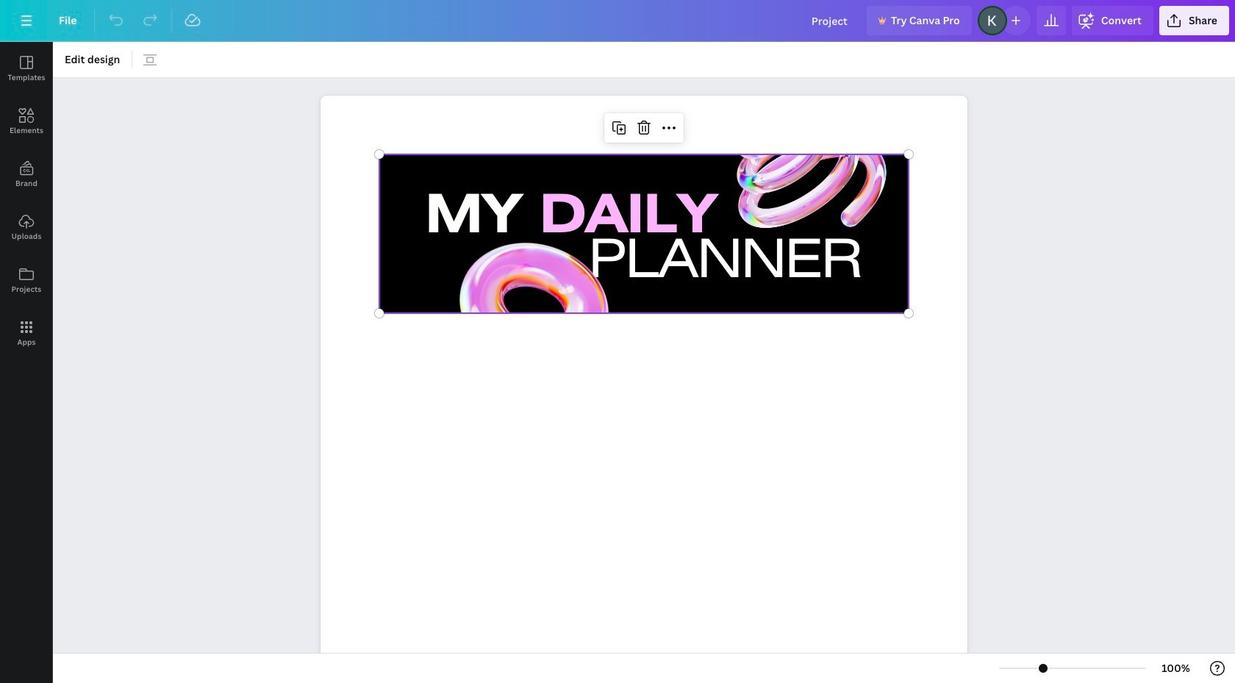 Task type: vqa. For each thing, say whether or not it's contained in the screenshot.
BE to the top
no



Task type: locate. For each thing, give the bounding box(es) containing it.
Zoom button
[[1152, 657, 1200, 680]]

main menu bar
[[0, 0, 1235, 42]]

Design title text field
[[800, 6, 861, 35]]

None text field
[[321, 88, 968, 683]]

side panel tab list
[[0, 42, 53, 360]]



